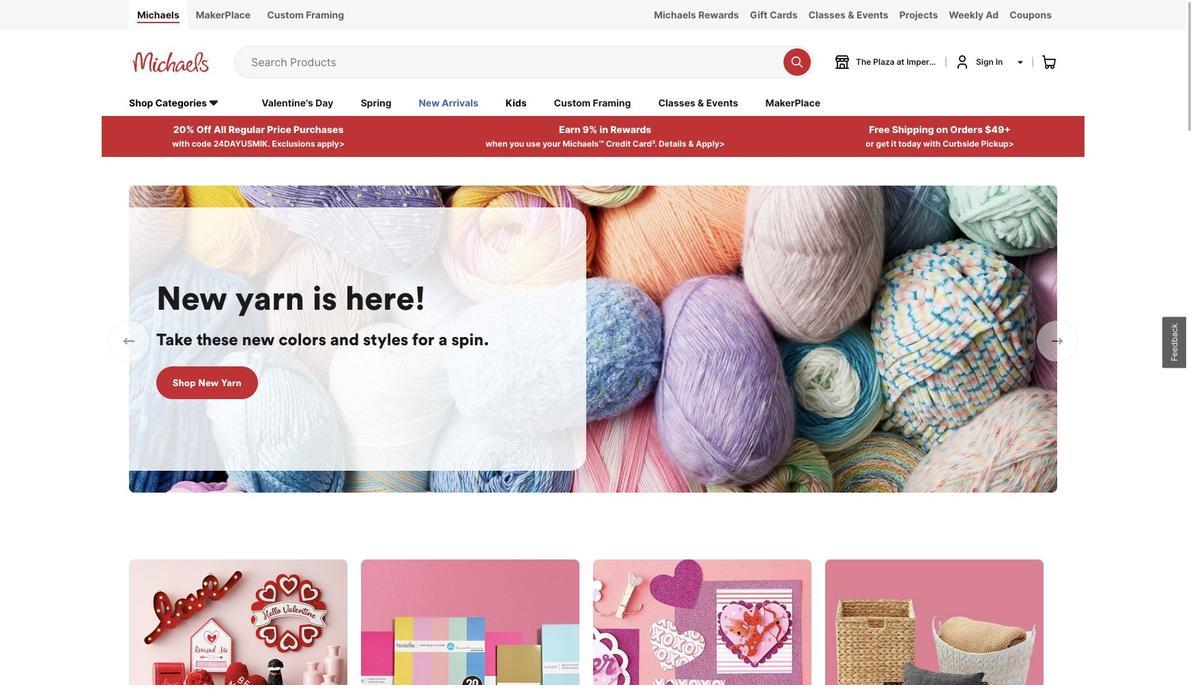 Task type: describe. For each thing, give the bounding box(es) containing it.
1 horizontal spatial makerplace link
[[766, 96, 821, 111]]

1 vertical spatial custom
[[554, 97, 591, 108]]

sign
[[976, 57, 994, 67]]

weekly ad link
[[944, 0, 1005, 30]]

new inside button
[[198, 377, 219, 389]]

weekly ad
[[949, 9, 999, 20]]

0 vertical spatial rewards
[[699, 9, 739, 20]]

0 vertical spatial classes & events link
[[803, 0, 894, 30]]

1 horizontal spatial classes
[[809, 9, 846, 20]]

new yarn is here!
[[156, 277, 426, 319]]

use
[[526, 138, 541, 149]]

cards
[[770, 9, 798, 20]]

gift cards link
[[745, 0, 803, 30]]

the plaza at imperial valley button
[[834, 54, 965, 70]]

or
[[866, 138, 874, 149]]

0 vertical spatial framing
[[306, 9, 344, 20]]

earn
[[559, 123, 581, 135]]

three water hyacinth woven baskets on pink background image
[[826, 560, 1044, 686]]

credit
[[606, 138, 631, 149]]

valentine's day link
[[262, 96, 334, 111]]

shop categories
[[129, 97, 207, 108]]

free shipping on orders $49+ or get it today with curbside pickup>
[[866, 123, 1015, 149]]

the
[[856, 57, 872, 67]]

the plaza at imperial valley
[[856, 57, 965, 67]]

shop for shop categories
[[129, 97, 153, 108]]

& for classes & events link to the top
[[848, 9, 855, 20]]

in
[[996, 57, 1003, 67]]

shop categories link
[[129, 96, 234, 111]]

when
[[486, 138, 508, 149]]

custom framing for the rightmost custom framing link
[[554, 97, 631, 108]]

these
[[197, 329, 238, 349]]

sign in
[[976, 57, 1003, 67]]

rewards inside earn 9% in rewards when you use your michaels™ credit card³. details & apply>
[[611, 123, 652, 135]]

take
[[156, 329, 193, 349]]

0 horizontal spatial classes & events
[[659, 97, 739, 108]]

purchases
[[294, 123, 344, 135]]

valentine's day
[[262, 97, 334, 108]]

0 vertical spatial makerplace link
[[188, 0, 259, 30]]

valentine's
[[262, 97, 313, 108]]

details
[[659, 138, 687, 149]]

exclusions
[[272, 138, 315, 149]]

0 horizontal spatial makerplace
[[196, 9, 251, 20]]

coupons
[[1010, 9, 1052, 20]]

and
[[330, 329, 359, 349]]

spring
[[361, 97, 392, 108]]

24dayusmik.
[[213, 138, 270, 149]]

categories
[[155, 97, 207, 108]]

spin.
[[452, 329, 489, 349]]

custom framing for top custom framing link
[[267, 9, 344, 20]]

1 vertical spatial events
[[707, 97, 739, 108]]

1 horizontal spatial custom framing link
[[554, 96, 631, 111]]

20%
[[173, 123, 194, 135]]

curbside
[[943, 138, 980, 149]]

coupons link
[[1005, 0, 1058, 30]]

kids link
[[506, 96, 527, 111]]

today
[[899, 138, 922, 149]]

michaels link
[[129, 0, 188, 30]]

styles
[[363, 329, 408, 349]]

with inside 20% off all regular price purchases with code 24dayusmik. exclusions apply>
[[172, 138, 190, 149]]

shop new yarn button
[[156, 366, 258, 399]]

pastel skeins of yarn image
[[129, 186, 1058, 493]]

valley
[[941, 57, 965, 67]]

9%
[[583, 123, 598, 135]]

new
[[242, 329, 275, 349]]

1 vertical spatial makerplace
[[766, 97, 821, 108]]

packages of craft paper on pink background image
[[361, 560, 580, 686]]

get
[[876, 138, 890, 149]]

orders
[[951, 123, 983, 135]]

shop new yarn
[[173, 377, 242, 389]]

colors
[[279, 329, 326, 349]]

gift cards
[[750, 9, 798, 20]]

red and white heart decor on white mantel in pink room image
[[129, 560, 348, 686]]

1 vertical spatial classes & events link
[[659, 96, 739, 111]]

all
[[214, 123, 226, 135]]

take these new colors and styles for a spin.
[[156, 329, 489, 349]]



Task type: locate. For each thing, give the bounding box(es) containing it.
apply>
[[317, 138, 345, 149]]

1 with from the left
[[172, 138, 190, 149]]

apply>
[[696, 138, 725, 149]]

$49+
[[985, 123, 1011, 135]]

1 vertical spatial &
[[698, 97, 704, 108]]

yarn
[[235, 277, 305, 319]]

michaels for michaels
[[137, 9, 179, 20]]

michaels rewards
[[654, 9, 739, 20]]

makerplace
[[196, 9, 251, 20], [766, 97, 821, 108]]

imperial
[[907, 57, 939, 67]]

0 horizontal spatial classes
[[659, 97, 696, 108]]

1 michaels from the left
[[137, 9, 179, 20]]

yarn
[[221, 377, 242, 389]]

new up take
[[156, 277, 227, 319]]

classes & events link
[[803, 0, 894, 30], [659, 96, 739, 111]]

shop down take
[[173, 377, 196, 389]]

0 horizontal spatial events
[[707, 97, 739, 108]]

0 vertical spatial custom framing link
[[259, 0, 352, 30]]

projects
[[900, 9, 938, 20]]

1 horizontal spatial custom
[[554, 97, 591, 108]]

new for new arrivals
[[419, 97, 440, 108]]

with down 20%
[[172, 138, 190, 149]]

1 horizontal spatial custom framing
[[554, 97, 631, 108]]

regular
[[229, 123, 265, 135]]

1 horizontal spatial classes & events
[[809, 9, 889, 20]]

1 vertical spatial custom framing link
[[554, 96, 631, 111]]

arrivals
[[442, 97, 479, 108]]

is
[[313, 277, 337, 319]]

0 vertical spatial makerplace
[[196, 9, 251, 20]]

1 horizontal spatial framing
[[593, 97, 631, 108]]

1 vertical spatial shop
[[173, 377, 196, 389]]

1 horizontal spatial classes & events link
[[803, 0, 894, 30]]

& up apply>
[[698, 97, 704, 108]]

2 vertical spatial &
[[689, 138, 694, 149]]

with down on
[[924, 138, 941, 149]]

0 vertical spatial classes & events
[[809, 9, 889, 20]]

framing
[[306, 9, 344, 20], [593, 97, 631, 108]]

0 vertical spatial &
[[848, 9, 855, 20]]

pink, purple hearts and card supplies image
[[593, 560, 812, 686]]

classes & events up apply>
[[659, 97, 739, 108]]

at
[[897, 57, 905, 67]]

classes & events link up the
[[803, 0, 894, 30]]

a
[[439, 329, 448, 349]]

shipping
[[892, 123, 935, 135]]

makerplace right michaels link
[[196, 9, 251, 20]]

1 vertical spatial classes
[[659, 97, 696, 108]]

on
[[937, 123, 949, 135]]

for
[[413, 329, 435, 349]]

you
[[510, 138, 524, 149]]

events left projects
[[857, 9, 889, 20]]

shop left categories at the top left of the page
[[129, 97, 153, 108]]

0 horizontal spatial classes & events link
[[659, 96, 739, 111]]

& for the bottommost classes & events link
[[698, 97, 704, 108]]

0 horizontal spatial rewards
[[611, 123, 652, 135]]

0 horizontal spatial &
[[689, 138, 694, 149]]

0 vertical spatial custom
[[267, 9, 304, 20]]

20% off all regular price purchases with code 24dayusmik. exclusions apply>
[[172, 123, 345, 149]]

here!
[[345, 277, 426, 319]]

1 horizontal spatial michaels
[[654, 9, 696, 20]]

custom framing link
[[259, 0, 352, 30], [554, 96, 631, 111]]

shop for shop new yarn
[[173, 377, 196, 389]]

michaels™
[[563, 138, 604, 149]]

0 horizontal spatial with
[[172, 138, 190, 149]]

price
[[267, 123, 292, 135]]

1 horizontal spatial &
[[698, 97, 704, 108]]

makerplace link
[[188, 0, 259, 30], [766, 96, 821, 111]]

1 horizontal spatial shop
[[173, 377, 196, 389]]

free
[[869, 123, 890, 135]]

0 horizontal spatial shop
[[129, 97, 153, 108]]

spring link
[[361, 96, 392, 111]]

with inside free shipping on orders $49+ or get it today with curbside pickup>
[[924, 138, 941, 149]]

sign in button
[[955, 54, 1025, 70]]

0 vertical spatial new
[[419, 97, 440, 108]]

0 horizontal spatial framing
[[306, 9, 344, 20]]

weekly
[[949, 9, 984, 20]]

& inside earn 9% in rewards when you use your michaels™ credit card³. details & apply>
[[689, 138, 694, 149]]

pickup>
[[982, 138, 1015, 149]]

classes & events up the
[[809, 9, 889, 20]]

& right 'details'
[[689, 138, 694, 149]]

Search Input field
[[251, 46, 777, 78]]

0 vertical spatial shop
[[129, 97, 153, 108]]

new left yarn
[[198, 377, 219, 389]]

1 vertical spatial makerplace link
[[766, 96, 821, 111]]

new arrivals
[[419, 97, 479, 108]]

custom
[[267, 9, 304, 20], [554, 97, 591, 108]]

michaels
[[137, 9, 179, 20], [654, 9, 696, 20]]

1 vertical spatial new
[[156, 277, 227, 319]]

2 michaels from the left
[[654, 9, 696, 20]]

0 vertical spatial custom framing
[[267, 9, 344, 20]]

in
[[600, 123, 609, 135]]

ad
[[986, 9, 999, 20]]

0 vertical spatial classes
[[809, 9, 846, 20]]

1 vertical spatial custom framing
[[554, 97, 631, 108]]

1 horizontal spatial rewards
[[699, 9, 739, 20]]

new for new yarn is here!
[[156, 277, 227, 319]]

&
[[848, 9, 855, 20], [698, 97, 704, 108], [689, 138, 694, 149]]

0 horizontal spatial custom framing link
[[259, 0, 352, 30]]

custom framing
[[267, 9, 344, 20], [554, 97, 631, 108]]

rewards up credit
[[611, 123, 652, 135]]

rewards
[[699, 9, 739, 20], [611, 123, 652, 135]]

card³.
[[633, 138, 657, 149]]

classes & events link up apply>
[[659, 96, 739, 111]]

day
[[316, 97, 334, 108]]

classes right cards
[[809, 9, 846, 20]]

1 horizontal spatial makerplace
[[766, 97, 821, 108]]

0 horizontal spatial michaels
[[137, 9, 179, 20]]

code
[[192, 138, 212, 149]]

& right cards
[[848, 9, 855, 20]]

projects link
[[894, 0, 944, 30]]

2 horizontal spatial &
[[848, 9, 855, 20]]

rewards left gift
[[699, 9, 739, 20]]

2 vertical spatial new
[[198, 377, 219, 389]]

off
[[197, 123, 212, 135]]

michaels rewards link
[[649, 0, 745, 30]]

2 with from the left
[[924, 138, 941, 149]]

events
[[857, 9, 889, 20], [707, 97, 739, 108]]

new arrivals link
[[419, 96, 479, 111]]

classes up 'details'
[[659, 97, 696, 108]]

shop
[[129, 97, 153, 108], [173, 377, 196, 389]]

1 horizontal spatial events
[[857, 9, 889, 20]]

0 horizontal spatial custom framing
[[267, 9, 344, 20]]

gift
[[750, 9, 768, 20]]

1 vertical spatial rewards
[[611, 123, 652, 135]]

classes
[[809, 9, 846, 20], [659, 97, 696, 108]]

shop inside button
[[173, 377, 196, 389]]

your
[[543, 138, 561, 149]]

it
[[892, 138, 897, 149]]

earn 9% in rewards when you use your michaels™ credit card³. details & apply>
[[486, 123, 725, 149]]

makerplace down the "search button" image
[[766, 97, 821, 108]]

search button image
[[791, 55, 804, 69]]

0 horizontal spatial custom
[[267, 9, 304, 20]]

michaels for michaels rewards
[[654, 9, 696, 20]]

0 horizontal spatial makerplace link
[[188, 0, 259, 30]]

new
[[419, 97, 440, 108], [156, 277, 227, 319], [198, 377, 219, 389]]

1 horizontal spatial with
[[924, 138, 941, 149]]

1 vertical spatial framing
[[593, 97, 631, 108]]

custom framing inside custom framing link
[[267, 9, 344, 20]]

0 vertical spatial events
[[857, 9, 889, 20]]

1 vertical spatial classes & events
[[659, 97, 739, 108]]

plaza
[[874, 57, 895, 67]]

new left arrivals
[[419, 97, 440, 108]]

kids
[[506, 97, 527, 108]]

events up apply>
[[707, 97, 739, 108]]



Task type: vqa. For each thing, say whether or not it's contained in the screenshot.
is
yes



